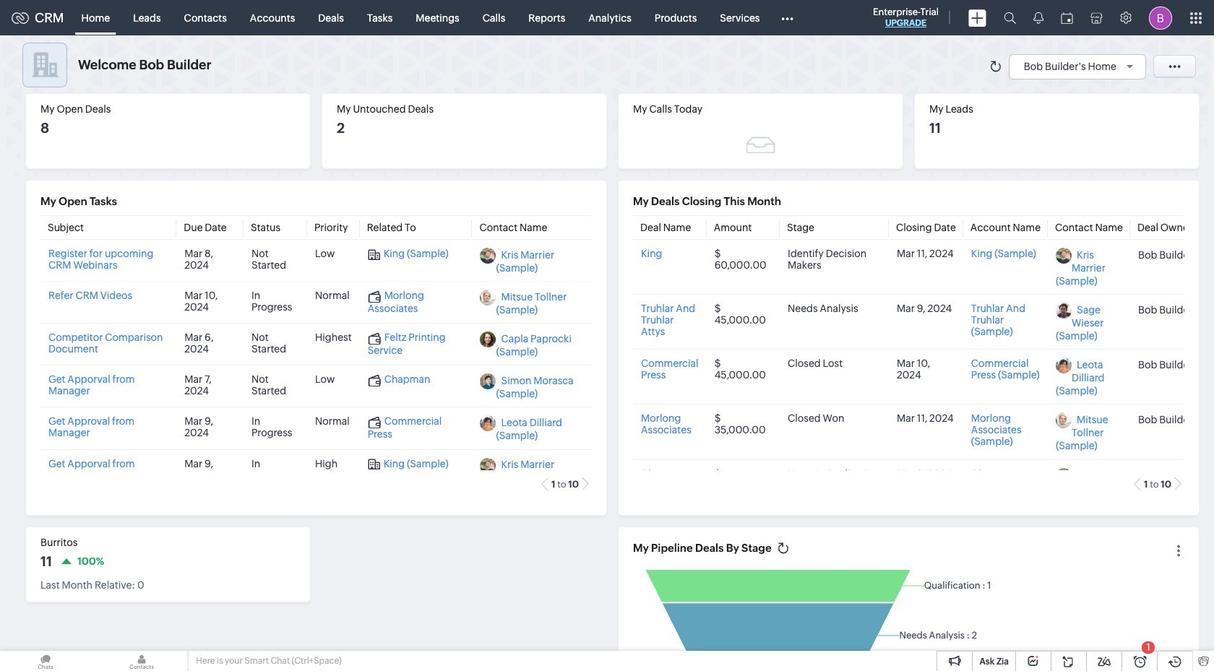 Task type: vqa. For each thing, say whether or not it's contained in the screenshot.
Next Record image
no



Task type: describe. For each thing, give the bounding box(es) containing it.
profile element
[[1141, 0, 1181, 35]]

calendar image
[[1061, 12, 1074, 23]]

signals element
[[1025, 0, 1053, 35]]



Task type: locate. For each thing, give the bounding box(es) containing it.
search element
[[996, 0, 1025, 35]]

chats image
[[0, 651, 91, 672]]

create menu image
[[969, 9, 987, 26]]

Other Modules field
[[772, 6, 803, 29]]

signals image
[[1034, 12, 1044, 24]]

search image
[[1004, 12, 1017, 24]]

create menu element
[[960, 0, 996, 35]]

contacts image
[[96, 651, 187, 672]]

logo image
[[12, 12, 29, 23]]

profile image
[[1150, 6, 1173, 29]]



